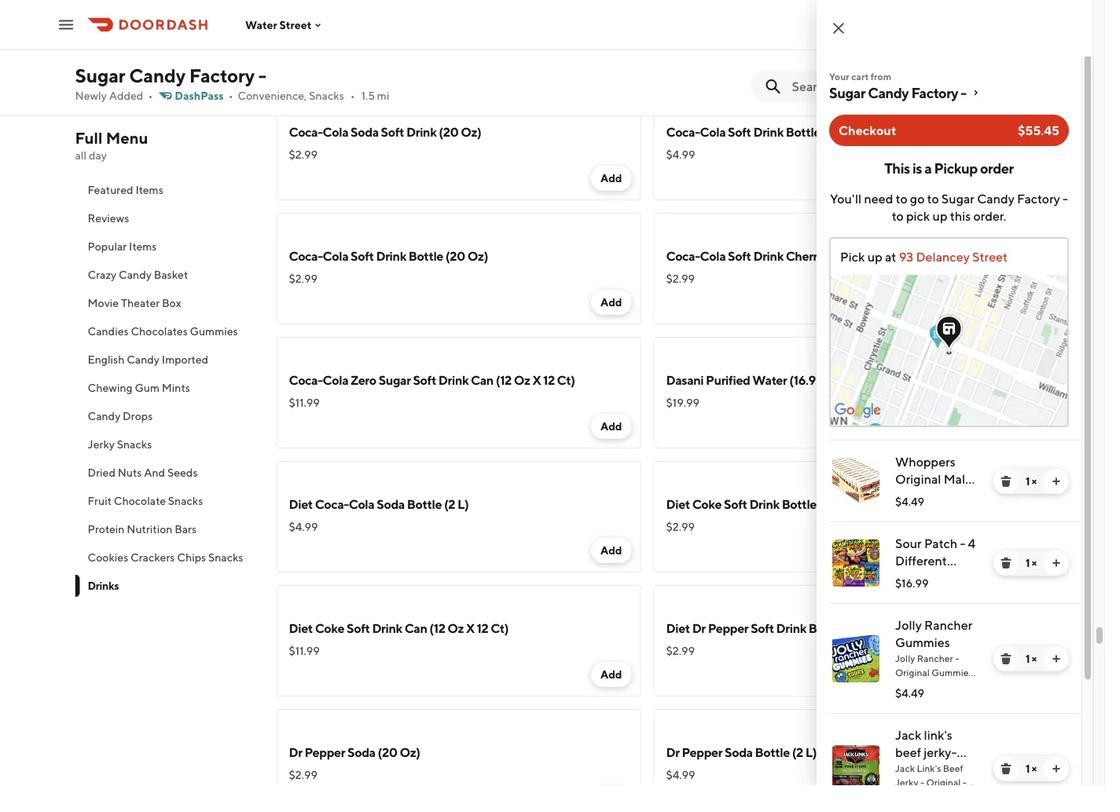 Task type: vqa. For each thing, say whether or not it's contained in the screenshot.
second 4.8 from the bottom of the page
no



Task type: locate. For each thing, give the bounding box(es) containing it.
0 vertical spatial $4.49
[[895, 496, 924, 509]]

mi
[[377, 89, 389, 102]]

snacks
[[309, 89, 344, 102], [117, 438, 152, 451], [168, 495, 203, 508], [208, 551, 243, 564]]

sour patch - 4 different flavor- 5oz
[[895, 536, 976, 586]]

1 vertical spatial jack
[[895, 763, 915, 774]]

2 horizontal spatial factory
[[1017, 191, 1060, 206]]

0 horizontal spatial (12
[[429, 621, 445, 636]]

1 horizontal spatial jerky
[[895, 777, 919, 787]]

protein
[[88, 523, 125, 536]]

add button for diet coke soft drink bottle (20 oz)
[[968, 538, 1009, 564]]

0 horizontal spatial up
[[868, 250, 883, 265]]

cherry
[[786, 249, 824, 264]]

$4.49
[[895, 496, 924, 509], [895, 687, 924, 700]]

chewing
[[88, 382, 133, 395]]

1 horizontal spatial water
[[753, 373, 787, 388]]

snacks inside jerky snacks 'button'
[[117, 438, 152, 451]]

1 vertical spatial (2
[[444, 497, 455, 512]]

sugar up newly
[[75, 64, 125, 86]]

different
[[895, 554, 947, 569]]

1 horizontal spatial 12
[[543, 373, 555, 388]]

dried nuts and seeds
[[88, 467, 198, 479]]

dr pepper soda bottle (2 l)
[[666, 746, 817, 761]]

soda for coca-cola soda soft drink (12 oz x 12 ct)
[[728, 0, 756, 15]]

movie
[[88, 297, 119, 310]]

$4.49 inside jolly rancher gummies jolly rancher - original gummies 3.5 oz. $4.49
[[895, 687, 924, 700]]

1 vertical spatial can
[[405, 621, 427, 636]]

1 × for sour patch - 4 different flavor- 5oz
[[1026, 557, 1037, 570]]

gummies up imported
[[190, 325, 238, 338]]

powered by google image
[[835, 403, 881, 419]]

flavor-
[[895, 571, 937, 586]]

4 1 × from the top
[[1026, 763, 1037, 776]]

1 vertical spatial remove item from cart image
[[1000, 653, 1012, 666]]

cookies crackers chips snacks
[[88, 551, 243, 564]]

sugar right zero
[[379, 373, 411, 388]]

jerky inside jerky snacks 'button'
[[88, 438, 115, 451]]

sugar candy factory -
[[75, 64, 266, 86], [829, 84, 967, 101]]

1 vertical spatial jolly
[[895, 653, 915, 664]]

jolly
[[895, 618, 922, 633], [895, 653, 915, 664]]

coca-cola soft drink bottle (2 l)
[[666, 125, 848, 140]]

• right dashpass at the left top of page
[[228, 89, 233, 102]]

2 horizontal spatial 12
[[863, 0, 875, 15]]

0 horizontal spatial water
[[245, 18, 277, 31]]

items inside button
[[136, 184, 163, 197]]

1 for jack link's beef jerky- 3.25oz
[[1026, 763, 1030, 776]]

coca- for coca-cola soda soft drink (12 oz x 12 ct)
[[666, 0, 700, 15]]

0 vertical spatial (2
[[823, 125, 834, 140]]

english candy imported
[[88, 353, 208, 366]]

2 horizontal spatial (2
[[823, 125, 834, 140]]

pick
[[840, 250, 865, 265]]

gummies up oz.
[[895, 636, 950, 650]]

3 × from the top
[[1032, 653, 1037, 666]]

coca- for coca-cola soda soft drink (20 oz)
[[289, 125, 323, 140]]

$2.99 for coca-cola soda soft drink (20 oz)
[[289, 148, 318, 161]]

0 vertical spatial jolly
[[895, 618, 922, 633]]

coca- for coca-cola soft drink bottle (2 l)
[[666, 125, 700, 140]]

2 add one to cart image from the top
[[1050, 557, 1063, 570]]

candies chocolates gummies
[[88, 325, 238, 338]]

2 1 from the top
[[1026, 557, 1030, 570]]

snacks inside cookies crackers chips snacks button
[[208, 551, 243, 564]]

candy up movie theater box
[[119, 268, 152, 281]]

movie theater box
[[88, 297, 181, 310]]

jerky up dried
[[88, 438, 115, 451]]

3 $11.99 from the top
[[289, 645, 320, 658]]

4 1 from the top
[[1026, 763, 1030, 776]]

0 horizontal spatial sugar candy factory -
[[75, 64, 266, 86]]

protein nutrition bars
[[88, 523, 197, 536]]

add for diet dr pepper soft drink bottle (20 oz)
[[978, 669, 999, 682]]

2 vertical spatial 12
[[477, 621, 488, 636]]

diet
[[289, 497, 313, 512], [666, 497, 690, 512], [289, 621, 313, 636], [666, 621, 690, 636]]

jack inside jack link's beef jerky - original
[[895, 763, 915, 774]]

diet for diet coke soft drink can (12 oz x 12 ct)
[[289, 621, 313, 636]]

coca-
[[666, 0, 700, 15], [289, 125, 323, 140], [666, 125, 700, 140], [289, 249, 323, 264], [666, 249, 700, 264], [289, 373, 323, 388], [315, 497, 349, 512]]

1 remove item from cart image from the top
[[1000, 557, 1012, 570]]

0 vertical spatial l)
[[836, 125, 848, 140]]

1 vertical spatial items
[[129, 240, 157, 253]]

cookies crackers chips snacks button
[[75, 544, 257, 572]]

factory down $55.45
[[1017, 191, 1060, 206]]

is
[[913, 160, 922, 176]]

1 vertical spatial coke
[[315, 621, 344, 636]]

1 × for jolly rancher gummies
[[1026, 653, 1037, 666]]

pickup
[[934, 160, 978, 176]]

1 horizontal spatial (12
[[496, 373, 512, 388]]

2 1 × from the top
[[1026, 557, 1037, 570]]

cola for coca-cola soda soft drink (12 oz x 12 ct)
[[700, 0, 726, 15]]

2 vertical spatial $11.99
[[289, 645, 320, 658]]

1 horizontal spatial street
[[972, 250, 1008, 265]]

link's
[[917, 763, 941, 774]]

1 horizontal spatial sugar candy factory -
[[829, 84, 967, 101]]

fruit chocolate snacks
[[88, 495, 203, 508]]

candy up the gum
[[127, 353, 160, 366]]

1 vertical spatial street
[[972, 250, 1008, 265]]

cookies
[[88, 551, 128, 564]]

add
[[600, 48, 622, 61], [600, 172, 622, 185], [978, 172, 999, 185], [600, 296, 622, 309], [978, 296, 999, 309], [600, 420, 622, 433], [978, 420, 999, 433], [600, 544, 622, 557], [978, 544, 999, 557], [600, 669, 622, 682], [978, 669, 999, 682]]

0 vertical spatial 12
[[863, 0, 875, 15]]

1 horizontal spatial up
[[933, 209, 948, 224]]

0 vertical spatial original
[[895, 667, 930, 678]]

l) for coca-cola soft drink bottle (2 l)
[[836, 125, 848, 140]]

2 vertical spatial (12
[[429, 621, 445, 636]]

add for diet coca-cola soda bottle (2 l)
[[600, 544, 622, 557]]

gummies up link's
[[932, 667, 973, 678]]

add for coca-cola soft drink bottle (2 l)
[[978, 172, 999, 185]]

street up convenience, snacks • 1.5 mi
[[279, 18, 312, 31]]

up
[[933, 209, 948, 224], [868, 250, 883, 265]]

(12 for diet coke soft drink can (12 oz x 12 ct)
[[429, 621, 445, 636]]

whoppers original malit ball candy 5 ounce theater size box 1 box image
[[832, 458, 880, 505]]

english candy imported button
[[75, 346, 257, 374]]

ct)
[[877, 0, 895, 15], [557, 373, 575, 388], [864, 373, 882, 388], [491, 621, 509, 636]]

fruit chocolate snacks button
[[75, 487, 257, 516]]

0 vertical spatial can
[[471, 373, 494, 388]]

sugar candy factory - down from
[[829, 84, 967, 101]]

1 jack from the top
[[895, 728, 922, 743]]

fruit
[[88, 495, 112, 508]]

add for coca-cola soda soft drink (20 oz)
[[600, 172, 622, 185]]

add one to cart image for jack link's beef jerky- 3.25oz
[[1050, 763, 1063, 776]]

0 vertical spatial rancher
[[924, 618, 973, 633]]

0 vertical spatial $11.99
[[289, 24, 320, 37]]

2 $11.99 from the top
[[289, 397, 320, 410]]

0 vertical spatial jack
[[895, 728, 922, 743]]

water street
[[245, 18, 312, 31]]

box
[[162, 297, 181, 310]]

1 horizontal spatial •
[[228, 89, 233, 102]]

0 vertical spatial remove item from cart image
[[1000, 476, 1012, 488]]

0 vertical spatial water
[[245, 18, 277, 31]]

•
[[148, 89, 153, 102], [228, 89, 233, 102], [350, 89, 355, 102]]

remove item from cart image
[[1000, 476, 1012, 488], [1000, 653, 1012, 666]]

3 • from the left
[[350, 89, 355, 102]]

2 horizontal spatial (12
[[816, 0, 832, 15]]

sugar up this
[[942, 191, 975, 206]]

snacks inside fruit chocolate snacks button
[[168, 495, 203, 508]]

coke
[[692, 497, 722, 512], [315, 621, 344, 636]]

1 vertical spatial 12
[[543, 373, 555, 388]]

$2.99 for coca-cola soft drink bottle (20 oz)
[[289, 272, 318, 285]]

2 × from the top
[[1032, 557, 1037, 570]]

candy down chewing
[[88, 410, 120, 423]]

0 horizontal spatial (2
[[444, 497, 455, 512]]

dried
[[88, 467, 115, 479]]

3 1 × from the top
[[1026, 653, 1037, 666]]

1 vertical spatial (12
[[496, 373, 512, 388]]

1 • from the left
[[148, 89, 153, 102]]

up left this
[[933, 209, 948, 224]]

patch
[[924, 536, 958, 551]]

original down beef
[[926, 777, 961, 787]]

snacks up the bars
[[168, 495, 203, 508]]

1 vertical spatial $4.49
[[895, 687, 924, 700]]

0 horizontal spatial 12
[[477, 621, 488, 636]]

$4.49 up link's
[[895, 687, 924, 700]]

1 $11.99 from the top
[[289, 24, 320, 37]]

gummies inside "button"
[[190, 325, 238, 338]]

0 vertical spatial coke
[[692, 497, 722, 512]]

2 vertical spatial l)
[[805, 746, 817, 761]]

0 vertical spatial jerky
[[88, 438, 115, 451]]

1.5
[[361, 89, 375, 102]]

0 horizontal spatial jerky
[[88, 438, 115, 451]]

at
[[885, 250, 896, 265]]

snacks right chips in the bottom of the page
[[208, 551, 243, 564]]

drink
[[784, 0, 814, 15], [406, 125, 437, 140], [753, 125, 784, 140], [376, 249, 406, 264], [753, 249, 784, 264], [438, 373, 469, 388], [749, 497, 780, 512], [372, 621, 402, 636], [776, 621, 806, 636]]

l)
[[836, 125, 848, 140], [457, 497, 469, 512], [805, 746, 817, 761]]

dasani purified water (16.9 oz x 24 ct) image
[[907, 337, 1018, 449]]

0 horizontal spatial coke
[[315, 621, 344, 636]]

to
[[896, 191, 908, 206], [927, 191, 939, 206], [892, 209, 904, 224]]

jolly up the 3.5
[[895, 653, 915, 664]]

factory up dashpass • on the left top of page
[[189, 64, 255, 86]]

remove item from cart image right beef
[[1000, 763, 1012, 776]]

factory up a
[[911, 84, 958, 101]]

0 vertical spatial $4.99
[[666, 148, 695, 161]]

oz
[[834, 0, 851, 15], [514, 373, 530, 388], [818, 373, 834, 388], [447, 621, 464, 636]]

items up crazy candy basket
[[129, 240, 157, 253]]

5oz
[[939, 571, 960, 586]]

can
[[471, 373, 494, 388], [405, 621, 427, 636]]

1 horizontal spatial can
[[471, 373, 494, 388]]

× for jolly rancher gummies
[[1032, 653, 1037, 666]]

candy up the order.
[[977, 191, 1015, 206]]

(2
[[823, 125, 834, 140], [444, 497, 455, 512], [792, 746, 803, 761]]

3 1 from the top
[[1026, 653, 1030, 666]]

gummies for chocolates
[[190, 325, 238, 338]]

1 jolly from the top
[[895, 618, 922, 633]]

$11.99
[[289, 24, 320, 37], [289, 397, 320, 410], [289, 645, 320, 658]]

crazy candy basket button
[[75, 261, 257, 289]]

gummies
[[190, 325, 238, 338], [895, 636, 950, 650], [932, 667, 973, 678]]

jolly down $16.99
[[895, 618, 922, 633]]

cola for coca-cola soft drink bottle (20 oz)
[[323, 249, 348, 264]]

list containing sour patch - 4 different flavor- 5oz
[[817, 440, 1082, 787]]

$4.99 for dr
[[666, 769, 695, 782]]

jack down beef
[[895, 763, 915, 774]]

original inside jolly rancher gummies jolly rancher - original gummies 3.5 oz. $4.49
[[895, 667, 930, 678]]

1 vertical spatial original
[[926, 777, 961, 787]]

2 vertical spatial gummies
[[932, 667, 973, 678]]

coca- for coca-cola soft drink bottle (20 oz)
[[289, 249, 323, 264]]

2 remove item from cart image from the top
[[1000, 763, 1012, 776]]

4 × from the top
[[1032, 763, 1037, 776]]

• left the 1.5
[[350, 89, 355, 102]]

list
[[817, 440, 1082, 787]]

water left '(16.9'
[[753, 373, 787, 388]]

24
[[847, 373, 862, 388]]

0 horizontal spatial factory
[[189, 64, 255, 86]]

factory
[[189, 64, 255, 86], [911, 84, 958, 101], [1017, 191, 1060, 206]]

1 vertical spatial $11.99
[[289, 397, 320, 410]]

2 vertical spatial (2
[[792, 746, 803, 761]]

street down the order.
[[972, 250, 1008, 265]]

2 horizontal spatial l)
[[836, 125, 848, 140]]

1 horizontal spatial factory
[[911, 84, 958, 101]]

2 horizontal spatial •
[[350, 89, 355, 102]]

add one to cart image
[[1050, 476, 1063, 488], [1050, 557, 1063, 570], [1050, 653, 1063, 666], [1050, 763, 1063, 776]]

0 horizontal spatial street
[[279, 18, 312, 31]]

rancher
[[924, 618, 973, 633], [917, 653, 953, 664]]

1 for jolly rancher gummies
[[1026, 653, 1030, 666]]

snacks down drops on the left of the page
[[117, 438, 152, 451]]

jolly rancher gummies image
[[832, 636, 880, 683]]

1 vertical spatial $4.99
[[289, 521, 318, 534]]

jerky snacks
[[88, 438, 152, 451]]

to right go
[[927, 191, 939, 206]]

1 vertical spatial l)
[[457, 497, 469, 512]]

cola for coca-cola soft drink bottle (2 l)
[[700, 125, 726, 140]]

items up reviews button
[[136, 184, 163, 197]]

(12
[[816, 0, 832, 15], [496, 373, 512, 388], [429, 621, 445, 636]]

1 1 from the top
[[1026, 475, 1030, 488]]

0 vertical spatial up
[[933, 209, 948, 224]]

jerky-
[[924, 746, 957, 761]]

dr pepper soda (20 oz)
[[289, 746, 420, 761]]

0 vertical spatial (12
[[816, 0, 832, 15]]

$4.99
[[666, 148, 695, 161], [289, 521, 318, 534], [666, 769, 695, 782]]

coca-cola soft drink bottle (20 oz)
[[289, 249, 488, 264]]

$4.49 up sour on the bottom right of the page
[[895, 496, 924, 509]]

0 vertical spatial items
[[136, 184, 163, 197]]

0 horizontal spatial •
[[148, 89, 153, 102]]

• right added
[[148, 89, 153, 102]]

diet for diet coca-cola soda bottle (2 l)
[[289, 497, 313, 512]]

close image
[[829, 19, 848, 38]]

0 vertical spatial gummies
[[190, 325, 238, 338]]

0 horizontal spatial dr
[[289, 746, 302, 761]]

0 horizontal spatial can
[[405, 621, 427, 636]]

water up convenience,
[[245, 18, 277, 31]]

items inside button
[[129, 240, 157, 253]]

1 vertical spatial water
[[753, 373, 787, 388]]

$2.99 for diet coke soft drink bottle (20 oz)
[[666, 521, 695, 534]]

1 vertical spatial jerky
[[895, 777, 919, 787]]

1 vertical spatial remove item from cart image
[[1000, 763, 1012, 776]]

diet coke soft drink bottle (20 oz)
[[666, 497, 862, 512]]

rancher down 5oz on the bottom right of page
[[924, 618, 973, 633]]

street
[[279, 18, 312, 31], [972, 250, 1008, 265]]

full menu all day
[[75, 129, 148, 162]]

soft
[[758, 0, 781, 15], [381, 125, 404, 140], [728, 125, 751, 140], [351, 249, 374, 264], [728, 249, 751, 264], [413, 373, 436, 388], [724, 497, 747, 512], [347, 621, 370, 636], [751, 621, 774, 636]]

- inside sour patch - 4 different flavor- 5oz
[[960, 536, 966, 551]]

0 vertical spatial remove item from cart image
[[1000, 557, 1012, 570]]

1 horizontal spatial dr
[[666, 746, 680, 761]]

2 $4.49 from the top
[[895, 687, 924, 700]]

4
[[968, 536, 976, 551]]

1
[[1026, 475, 1030, 488], [1026, 557, 1030, 570], [1026, 653, 1030, 666], [1026, 763, 1030, 776]]

to left go
[[896, 191, 908, 206]]

sugar candy factory - up dashpass at the left top of page
[[75, 64, 266, 86]]

cola for coca-cola zero sugar soft drink can (12 oz x 12 ct)
[[323, 373, 348, 388]]

$11.99 for diet
[[289, 645, 320, 658]]

add button for coca-cola soda soft drink (20 oz)
[[591, 166, 632, 191]]

add button for diet coca-cola soda bottle (2 l)
[[591, 538, 632, 564]]

add button for coca-cola soft drink bottle (20 oz)
[[591, 290, 632, 315]]

candy up added
[[129, 64, 186, 86]]

2 remove item from cart image from the top
[[1000, 653, 1012, 666]]

4 add one to cart image from the top
[[1050, 763, 1063, 776]]

rancher up oz.
[[917, 653, 953, 664]]

jack inside the jack link's beef jerky- 3.25oz
[[895, 728, 922, 743]]

1 horizontal spatial l)
[[805, 746, 817, 761]]

3 add one to cart image from the top
[[1050, 653, 1063, 666]]

this
[[950, 209, 971, 224]]

sugar candy factory - link
[[829, 83, 1069, 102]]

$2.99 for dr pepper soda (20 oz)
[[289, 769, 318, 782]]

items for featured items
[[136, 184, 163, 197]]

2 vertical spatial $4.99
[[666, 769, 695, 782]]

$2.99 for coca-cola soft drink cherry bottle (20 oz)
[[666, 272, 695, 285]]

1 remove item from cart image from the top
[[1000, 476, 1012, 488]]

a
[[925, 160, 932, 176]]

2 jack from the top
[[895, 763, 915, 774]]

jolly rancher gummies jolly rancher - original gummies 3.5 oz. $4.49
[[895, 618, 973, 700]]

1 horizontal spatial coke
[[692, 497, 722, 512]]

soda for dr pepper soda bottle (2 l)
[[725, 746, 753, 761]]

diet for diet dr pepper soft drink bottle (20 oz)
[[666, 621, 690, 636]]

original up oz.
[[895, 667, 930, 678]]

12 for diet coke soft drink can (12 oz x 12 ct)
[[477, 621, 488, 636]]

protein nutrition bars button
[[75, 516, 257, 544]]

remove item from cart image
[[1000, 557, 1012, 570], [1000, 763, 1012, 776]]

remove item from cart image right sour patch - 4 different flavor- 5oz on the right bottom
[[1000, 557, 1012, 570]]

jerky down link's
[[895, 777, 919, 787]]

jack up beef
[[895, 728, 922, 743]]

x
[[853, 0, 861, 15], [532, 373, 541, 388], [837, 373, 845, 388], [466, 621, 475, 636]]

popular
[[88, 240, 127, 253]]

1 vertical spatial gummies
[[895, 636, 950, 650]]

up left at
[[868, 250, 883, 265]]

0 horizontal spatial l)
[[457, 497, 469, 512]]



Task type: describe. For each thing, give the bounding box(es) containing it.
convenience, snacks • 1.5 mi
[[238, 89, 389, 102]]

seeds
[[167, 467, 198, 479]]

movie theater box button
[[75, 289, 257, 318]]

add one to cart image for jolly rancher gummies
[[1050, 653, 1063, 666]]

to left pick
[[892, 209, 904, 224]]

dasani
[[666, 373, 704, 388]]

pepper for dr pepper soda bottle (2 l)
[[682, 746, 723, 761]]

coca-cola soda soft drink (20 oz)
[[289, 125, 481, 140]]

basket
[[154, 268, 188, 281]]

$55.45
[[1018, 123, 1060, 138]]

coca-cola soda soft drink (12 oz x 12 ct)
[[666, 0, 895, 15]]

cola for coca-cola soft drink cherry bottle (20 oz)
[[700, 249, 726, 264]]

reviews
[[88, 212, 129, 225]]

drops
[[123, 410, 153, 423]]

checkout
[[839, 123, 896, 138]]

add button for diet coke soft drink can (12 oz x 12 ct)
[[591, 663, 632, 688]]

dr for dr pepper soda (20 oz)
[[289, 746, 302, 761]]

factory inside you'll need to go to sugar candy factory - to pick up this order.
[[1017, 191, 1060, 206]]

cart
[[851, 71, 869, 82]]

• for newly added •
[[148, 89, 153, 102]]

dashpass
[[175, 89, 224, 102]]

menu
[[106, 129, 148, 147]]

add for diet coke soft drink bottle (20 oz)
[[978, 544, 999, 557]]

pick
[[906, 209, 930, 224]]

delancey
[[916, 250, 970, 265]]

remove item from cart image for 4
[[1000, 557, 1012, 570]]

map region
[[685, 263, 1088, 465]]

$4.99 for coca-
[[666, 148, 695, 161]]

oz.
[[911, 682, 923, 693]]

gum
[[135, 382, 160, 395]]

jack link's beef jerky - original 
[[895, 763, 967, 787]]

open menu image
[[57, 15, 75, 34]]

1 vertical spatial rancher
[[917, 653, 953, 664]]

$19.99
[[666, 397, 700, 410]]

chewing gum mints button
[[75, 374, 257, 402]]

dashpass •
[[175, 89, 233, 102]]

soda for dr pepper soda (20 oz)
[[347, 746, 375, 761]]

featured items
[[88, 184, 163, 197]]

popular items
[[88, 240, 157, 253]]

2 horizontal spatial dr
[[692, 621, 706, 636]]

• for convenience, snacks • 1.5 mi
[[350, 89, 355, 102]]

add for coca-cola zero sugar soft drink can (12 oz x 12 ct)
[[600, 420, 622, 433]]

add for coca-cola soft drink cherry bottle (20 oz)
[[978, 296, 999, 309]]

diet coca-cola soda bottle (2 l)
[[289, 497, 469, 512]]

jerky inside jack link's beef jerky - original
[[895, 777, 919, 787]]

snacks left the 1.5
[[309, 89, 344, 102]]

- inside you'll need to go to sugar candy factory - to pick up this order.
[[1063, 191, 1068, 206]]

jack for jack link's beef jerky - original 
[[895, 763, 915, 774]]

0 vertical spatial street
[[279, 18, 312, 31]]

1 × for jack link's beef jerky- 3.25oz
[[1026, 763, 1037, 776]]

jerky snacks button
[[75, 431, 257, 459]]

order
[[980, 160, 1014, 176]]

remove item from cart image for jerky-
[[1000, 763, 1012, 776]]

sugar inside you'll need to go to sugar candy factory - to pick up this order.
[[942, 191, 975, 206]]

sugar down the your
[[829, 84, 866, 101]]

remove item from cart image for jolly rancher - original gummies 3.5 oz.
[[1000, 653, 1012, 666]]

1 × from the top
[[1032, 475, 1037, 488]]

nutrition
[[127, 523, 172, 536]]

bars
[[175, 523, 197, 536]]

coke for diet coke soft drink can (12 oz x 12 ct)
[[315, 621, 344, 636]]

candy inside button
[[119, 268, 152, 281]]

remove item from cart image for $4.49
[[1000, 476, 1012, 488]]

purified
[[706, 373, 750, 388]]

items for popular items
[[129, 240, 157, 253]]

chocolate
[[114, 495, 166, 508]]

$11.99 for coca-
[[289, 397, 320, 410]]

soda for coca-cola soda soft drink (20 oz)
[[351, 125, 379, 140]]

1 vertical spatial up
[[868, 250, 883, 265]]

cola for coca-cola soda soft drink (20 oz)
[[323, 125, 348, 140]]

(12 for coca-cola soda soft drink (12 oz x 12 ct)
[[816, 0, 832, 15]]

- inside jack link's beef jerky - original
[[920, 777, 924, 787]]

featured items button
[[75, 176, 257, 204]]

93 delancey street link
[[896, 250, 1008, 265]]

diet coke soft drink can (12 oz x 12 ct)
[[289, 621, 509, 636]]

order.
[[973, 209, 1006, 224]]

day
[[89, 149, 107, 162]]

$2.99 for diet dr pepper soft drink bottle (20 oz)
[[666, 645, 695, 658]]

crackers
[[131, 551, 175, 564]]

$4.99 for diet
[[289, 521, 318, 534]]

coca- for coca-cola zero sugar soft drink can (12 oz x 12 ct)
[[289, 373, 323, 388]]

- inside jolly rancher gummies jolly rancher - original gummies 3.5 oz. $4.49
[[955, 653, 959, 664]]

diet for diet coke soft drink bottle (20 oz)
[[666, 497, 690, 512]]

chips
[[177, 551, 206, 564]]

add one to cart image for sour patch - 4 different flavor- 5oz
[[1050, 557, 1063, 570]]

nuts
[[118, 467, 142, 479]]

crazy candy basket
[[88, 268, 188, 281]]

need
[[864, 191, 893, 206]]

2 • from the left
[[228, 89, 233, 102]]

theater
[[121, 297, 160, 310]]

add button for coca-cola zero sugar soft drink can (12 oz x 12 ct)
[[591, 414, 632, 439]]

original inside jack link's beef jerky - original
[[926, 777, 961, 787]]

× for sour patch - 4 different flavor- 5oz
[[1032, 557, 1037, 570]]

up inside you'll need to go to sugar candy factory - to pick up this order.
[[933, 209, 948, 224]]

candy inside you'll need to go to sugar candy factory - to pick up this order.
[[977, 191, 1015, 206]]

pepper for dr pepper soda (20 oz)
[[305, 746, 345, 761]]

you'll
[[830, 191, 862, 206]]

1 1 × from the top
[[1026, 475, 1037, 488]]

1 for sour patch - 4 different flavor- 5oz
[[1026, 557, 1030, 570]]

1 horizontal spatial (2
[[792, 746, 803, 761]]

12 for coca-cola soda soft drink (12 oz x 12 ct)
[[863, 0, 875, 15]]

featured
[[88, 184, 133, 197]]

candies
[[88, 325, 129, 338]]

coca-cola zero sugar soft drink can (12 oz x 12 ct)
[[289, 373, 575, 388]]

this is a pickup order
[[884, 160, 1014, 176]]

crazy
[[88, 268, 117, 281]]

jack link's beef jerky- 3.25oz image
[[832, 746, 880, 787]]

coke for diet coke soft drink bottle (20 oz)
[[692, 497, 722, 512]]

add for coca-cola soft drink bottle (20 oz)
[[600, 296, 622, 309]]

coca- for coca-cola soft drink cherry bottle (20 oz)
[[666, 249, 700, 264]]

3.25oz
[[895, 763, 934, 778]]

3.5
[[895, 682, 909, 693]]

popular items button
[[75, 233, 257, 261]]

dr for dr pepper soda bottle (2 l)
[[666, 746, 680, 761]]

full
[[75, 129, 103, 147]]

newly
[[75, 89, 107, 102]]

1 $4.49 from the top
[[895, 496, 924, 509]]

dried nuts and seeds button
[[75, 459, 257, 487]]

your cart from
[[829, 71, 891, 82]]

you'll need to go to sugar candy factory - to pick up this order.
[[830, 191, 1068, 224]]

beef
[[895, 746, 921, 761]]

× for jack link's beef jerky- 3.25oz
[[1032, 763, 1037, 776]]

2 jolly from the top
[[895, 653, 915, 664]]

sour patch - 4 different flavor- 5oz image
[[832, 540, 880, 587]]

(2 for coca-cola soft drink bottle (2 l)
[[823, 125, 834, 140]]

candy down from
[[868, 84, 909, 101]]

add button for coca-cola soft drink cherry bottle (20 oz)
[[968, 290, 1009, 315]]

l) for diet coca-cola soda bottle (2 l)
[[457, 497, 469, 512]]

diet dr pepper soft drink bottle (20 oz)
[[666, 621, 888, 636]]

1 add one to cart image from the top
[[1050, 476, 1063, 488]]

chocolates
[[131, 325, 188, 338]]

(2 for diet coca-cola soda bottle (2 l)
[[444, 497, 455, 512]]

add button for diet dr pepper soft drink bottle (20 oz)
[[968, 663, 1009, 688]]

coca-cola soft drink cherry bottle (20 oz)
[[666, 249, 906, 264]]

added
[[109, 89, 143, 102]]

add button for coca-cola soft drink bottle (2 l)
[[968, 166, 1009, 191]]

candies chocolates gummies button
[[75, 318, 257, 346]]

newly added •
[[75, 89, 153, 102]]

factory inside sugar candy factory - link
[[911, 84, 958, 101]]

this
[[884, 160, 910, 176]]

$16.99
[[895, 577, 929, 590]]

zero
[[351, 373, 376, 388]]

gummies for rancher
[[895, 636, 950, 650]]

jack for jack link's beef jerky- 3.25oz
[[895, 728, 922, 743]]

sour
[[895, 536, 922, 551]]

all
[[75, 149, 87, 162]]

add for diet coke soft drink can (12 oz x 12 ct)
[[600, 669, 622, 682]]

candy drops button
[[75, 402, 257, 431]]

Item Search search field
[[792, 78, 1006, 95]]

jack link's beef jerky- 3.25oz
[[895, 728, 957, 778]]

english
[[88, 353, 125, 366]]

pick up at 93 delancey street
[[840, 250, 1008, 265]]

93
[[899, 250, 914, 265]]

reviews button
[[75, 204, 257, 233]]



